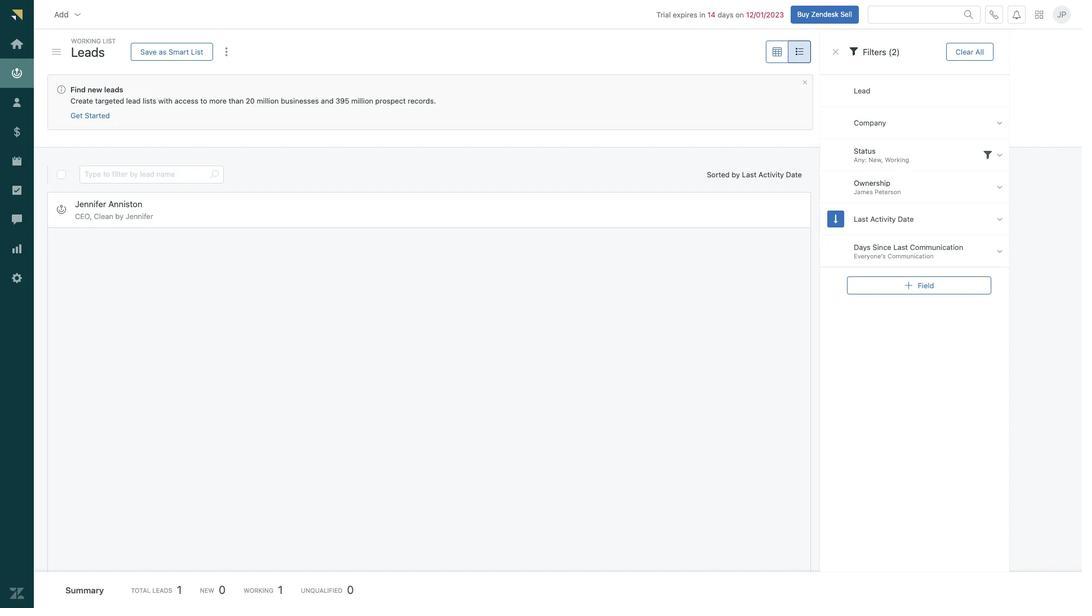 Task type: describe. For each thing, give the bounding box(es) containing it.
and
[[321, 96, 334, 105]]

since
[[873, 243, 892, 252]]

working list leads
[[71, 37, 116, 59]]

overflow vertical fill image
[[222, 47, 231, 56]]

1 vertical spatial date
[[898, 215, 914, 224]]

bell image
[[1012, 10, 1021, 19]]

lead
[[854, 86, 871, 95]]

search image
[[210, 170, 219, 179]]

add
[[54, 9, 69, 19]]

1 vertical spatial communication
[[888, 253, 934, 260]]

new
[[88, 85, 102, 94]]

everyone's
[[854, 253, 886, 260]]

info image
[[57, 85, 66, 94]]

sorted by last activity date
[[707, 170, 802, 179]]

last for since
[[894, 243, 908, 252]]

Type to filter by lead name field
[[85, 166, 205, 183]]

working 1
[[244, 584, 283, 597]]

0 vertical spatial jennifer
[[75, 199, 106, 209]]

get
[[70, 111, 83, 120]]

total
[[131, 587, 151, 594]]

filters (2)
[[863, 47, 900, 57]]

create
[[70, 96, 93, 105]]

company
[[854, 118, 886, 127]]

4 angle down image from the top
[[997, 247, 1003, 256]]

save as smart list button
[[131, 43, 213, 61]]

summary
[[65, 586, 104, 596]]

last for by
[[742, 170, 757, 179]]

clear all button
[[946, 43, 994, 61]]

0 vertical spatial communication
[[910, 243, 964, 252]]

smart
[[169, 47, 189, 56]]

jp
[[1057, 10, 1067, 19]]

total leads 1
[[131, 584, 182, 597]]

working for 1
[[244, 587, 274, 594]]

1 million from the left
[[257, 96, 279, 105]]

14
[[708, 10, 716, 19]]

new
[[200, 587, 214, 594]]

on
[[736, 10, 744, 19]]

0 for unqualified 0
[[347, 584, 354, 597]]

anniston
[[108, 199, 142, 209]]

to
[[200, 96, 207, 105]]

field button
[[847, 277, 992, 295]]

records.
[[408, 96, 436, 105]]

any:
[[854, 156, 867, 164]]

lead
[[126, 96, 141, 105]]

by inside jennifer anniston ceo, clean by jennifer
[[115, 212, 124, 221]]

add button
[[45, 3, 91, 26]]

with
[[158, 96, 173, 105]]

jennifer anniston link
[[75, 199, 142, 209]]

20
[[246, 96, 255, 105]]

status any: new, working
[[854, 147, 909, 164]]

find new leads create targeted lead lists with access to more than 20 million businesses and 395 million prospect records.
[[70, 85, 436, 105]]

0 for new 0
[[219, 584, 226, 597]]

than
[[229, 96, 244, 105]]

working for leads
[[71, 37, 101, 45]]

jp button
[[1053, 5, 1071, 23]]

james
[[854, 188, 873, 196]]

get started
[[70, 111, 110, 120]]

ceo,
[[75, 212, 92, 221]]

buy zendesk sell
[[797, 10, 852, 18]]

status
[[854, 147, 876, 156]]

new 0
[[200, 584, 226, 597]]

ownership
[[854, 179, 891, 188]]

12/01/2023
[[746, 10, 784, 19]]

access
[[175, 96, 198, 105]]

unqualified
[[301, 587, 343, 594]]

list inside button
[[191, 47, 203, 56]]

all
[[976, 47, 984, 56]]

get started link
[[70, 111, 110, 121]]

2 1 from the left
[[278, 584, 283, 597]]

(2)
[[889, 47, 900, 57]]

new,
[[869, 156, 883, 164]]

2 angle down image from the top
[[997, 182, 1003, 192]]

0 horizontal spatial activity
[[759, 170, 784, 179]]

filters
[[863, 47, 887, 57]]

zendesk image
[[10, 587, 24, 602]]



Task type: locate. For each thing, give the bounding box(es) containing it.
activity right sorted
[[759, 170, 784, 179]]

0 vertical spatial by
[[732, 170, 740, 179]]

1 angle down image from the top
[[997, 150, 1003, 160]]

trial expires in 14 days on 12/01/2023
[[657, 10, 784, 19]]

chevron down image
[[73, 10, 82, 19]]

zendesk products image
[[1036, 10, 1043, 18]]

expires
[[673, 10, 698, 19]]

save
[[140, 47, 157, 56]]

angle down image
[[997, 118, 1003, 128]]

days
[[718, 10, 734, 19]]

0
[[219, 584, 226, 597], [347, 584, 354, 597]]

2 0 from the left
[[347, 584, 354, 597]]

2 horizontal spatial working
[[885, 156, 909, 164]]

leads inside total leads 1
[[152, 587, 172, 594]]

1 horizontal spatial by
[[732, 170, 740, 179]]

0 vertical spatial leads
[[71, 44, 105, 59]]

more
[[209, 96, 227, 105]]

lists
[[143, 96, 156, 105]]

peterson
[[875, 188, 901, 196]]

0 right the unqualified
[[347, 584, 354, 597]]

1 vertical spatial activity
[[871, 215, 896, 224]]

clear all
[[956, 47, 984, 56]]

buy
[[797, 10, 809, 18]]

1 horizontal spatial 1
[[278, 584, 283, 597]]

leads
[[104, 85, 123, 94]]

1 horizontal spatial last
[[854, 215, 869, 224]]

0 horizontal spatial by
[[115, 212, 124, 221]]

0 vertical spatial date
[[786, 170, 802, 179]]

date
[[786, 170, 802, 179], [898, 215, 914, 224]]

working inside working list leads
[[71, 37, 101, 45]]

million right 395
[[351, 96, 373, 105]]

leads image
[[57, 205, 66, 214]]

started
[[85, 111, 110, 120]]

0 horizontal spatial 0
[[219, 584, 226, 597]]

save as smart list
[[140, 47, 203, 56]]

communication up add image
[[888, 253, 934, 260]]

0 horizontal spatial leads
[[71, 44, 105, 59]]

1 left new
[[177, 584, 182, 597]]

1 horizontal spatial jennifer
[[126, 212, 153, 221]]

clean
[[94, 212, 113, 221]]

1
[[177, 584, 182, 597], [278, 584, 283, 597]]

1 horizontal spatial 0
[[347, 584, 354, 597]]

1 horizontal spatial date
[[898, 215, 914, 224]]

working
[[71, 37, 101, 45], [885, 156, 909, 164], [244, 587, 274, 594]]

ownership james peterson
[[854, 179, 901, 196]]

communication
[[910, 243, 964, 252], [888, 253, 934, 260]]

filter fill image
[[983, 151, 993, 160]]

1 horizontal spatial list
[[191, 47, 203, 56]]

jennifer
[[75, 199, 106, 209], [126, 212, 153, 221]]

trial
[[657, 10, 671, 19]]

0 horizontal spatial last
[[742, 170, 757, 179]]

2 vertical spatial last
[[894, 243, 908, 252]]

list up leads
[[103, 37, 116, 45]]

1 vertical spatial leads
[[152, 587, 172, 594]]

million right "20"
[[257, 96, 279, 105]]

add image
[[904, 281, 913, 290]]

buy zendesk sell button
[[791, 5, 859, 23]]

1 horizontal spatial working
[[244, 587, 274, 594]]

last right sorted
[[742, 170, 757, 179]]

working right new, on the top
[[885, 156, 909, 164]]

0 horizontal spatial list
[[103, 37, 116, 45]]

zendesk
[[811, 10, 839, 18]]

last right long arrow down 'icon'
[[854, 215, 869, 224]]

1 horizontal spatial activity
[[871, 215, 896, 224]]

last activity date
[[854, 215, 914, 224]]

find
[[70, 85, 86, 94]]

last
[[742, 170, 757, 179], [854, 215, 869, 224], [894, 243, 908, 252]]

1 left the unqualified
[[278, 584, 283, 597]]

activity down peterson
[[871, 215, 896, 224]]

communication up field
[[910, 243, 964, 252]]

leads right handler icon
[[71, 44, 105, 59]]

as
[[159, 47, 167, 56]]

search image
[[964, 10, 974, 19]]

clear
[[956, 47, 974, 56]]

0 horizontal spatial jennifer
[[75, 199, 106, 209]]

1 vertical spatial last
[[854, 215, 869, 224]]

1 vertical spatial cancel image
[[802, 79, 808, 86]]

list
[[103, 37, 116, 45], [191, 47, 203, 56]]

jennifer down 'anniston' on the left top of page
[[126, 212, 153, 221]]

businesses
[[281, 96, 319, 105]]

1 horizontal spatial cancel image
[[831, 47, 840, 56]]

angle down image
[[997, 150, 1003, 160], [997, 182, 1003, 192], [997, 214, 1003, 224], [997, 247, 1003, 256]]

last inside days since last communication everyone's communication
[[894, 243, 908, 252]]

long arrow down image
[[834, 214, 838, 224]]

in
[[700, 10, 706, 19]]

leads right total at the left of the page
[[152, 587, 172, 594]]

unqualified 0
[[301, 584, 354, 597]]

sell
[[841, 10, 852, 18]]

0 vertical spatial list
[[103, 37, 116, 45]]

sorted
[[707, 170, 730, 179]]

1 horizontal spatial leads
[[152, 587, 172, 594]]

targeted
[[95, 96, 124, 105]]

2 vertical spatial working
[[244, 587, 274, 594]]

2 million from the left
[[351, 96, 373, 105]]

0 horizontal spatial cancel image
[[802, 79, 808, 86]]

0 right new
[[219, 584, 226, 597]]

handler image
[[52, 49, 61, 55]]

working inside working 1
[[244, 587, 274, 594]]

prospect
[[375, 96, 406, 105]]

1 vertical spatial jennifer
[[126, 212, 153, 221]]

million
[[257, 96, 279, 105], [351, 96, 373, 105]]

by
[[732, 170, 740, 179], [115, 212, 124, 221]]

1 horizontal spatial million
[[351, 96, 373, 105]]

1 vertical spatial list
[[191, 47, 203, 56]]

working down chevron down icon
[[71, 37, 101, 45]]

1 vertical spatial by
[[115, 212, 124, 221]]

by down 'anniston' on the left top of page
[[115, 212, 124, 221]]

calls image
[[990, 10, 999, 19]]

by right sorted
[[732, 170, 740, 179]]

1 vertical spatial working
[[885, 156, 909, 164]]

jennifer up ceo,
[[75, 199, 106, 209]]

0 vertical spatial cancel image
[[831, 47, 840, 56]]

jennifer anniston ceo, clean by jennifer
[[75, 199, 153, 221]]

0 vertical spatial working
[[71, 37, 101, 45]]

working inside status any: new, working
[[885, 156, 909, 164]]

0 horizontal spatial date
[[786, 170, 802, 179]]

cancel image
[[831, 47, 840, 56], [802, 79, 808, 86]]

field
[[918, 281, 934, 290]]

activity
[[759, 170, 784, 179], [871, 215, 896, 224]]

filter fill image
[[850, 47, 859, 56]]

0 vertical spatial activity
[[759, 170, 784, 179]]

days since last communication everyone's communication
[[854, 243, 964, 260]]

395
[[336, 96, 349, 105]]

0 horizontal spatial 1
[[177, 584, 182, 597]]

2 horizontal spatial last
[[894, 243, 908, 252]]

list right smart
[[191, 47, 203, 56]]

0 horizontal spatial million
[[257, 96, 279, 105]]

leads inside working list leads
[[71, 44, 105, 59]]

days
[[854, 243, 871, 252]]

leads
[[71, 44, 105, 59], [152, 587, 172, 594]]

list inside working list leads
[[103, 37, 116, 45]]

3 angle down image from the top
[[997, 214, 1003, 224]]

1 1 from the left
[[177, 584, 182, 597]]

last right since
[[894, 243, 908, 252]]

1 0 from the left
[[219, 584, 226, 597]]

0 vertical spatial last
[[742, 170, 757, 179]]

0 horizontal spatial working
[[71, 37, 101, 45]]

working right new 0 in the bottom left of the page
[[244, 587, 274, 594]]



Task type: vqa. For each thing, say whether or not it's contained in the screenshot.
JP
yes



